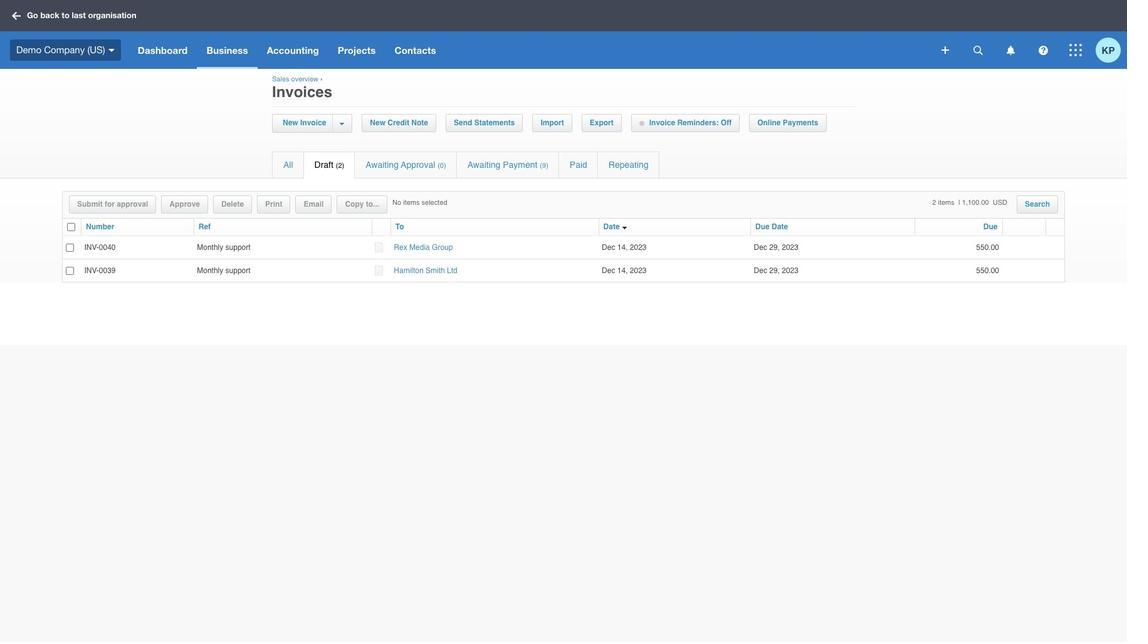 Task type: vqa. For each thing, say whether or not it's contained in the screenshot.
"1:08" to the top
no



Task type: describe. For each thing, give the bounding box(es) containing it.
send
[[454, 119, 472, 127]]

svg image inside demo company (us) "popup button"
[[108, 49, 115, 52]]

business
[[207, 45, 248, 56]]

approval
[[117, 200, 148, 209]]

number link
[[86, 223, 114, 232]]

invoice reminders:                                  off link
[[632, 115, 739, 132]]

number
[[86, 223, 114, 231]]

inv-0040
[[84, 243, 116, 252]]

14, for group
[[618, 243, 628, 252]]

dec 29, 2023 for ltd
[[754, 266, 803, 275]]

dec 14, 2023 for rex media group
[[602, 243, 647, 252]]

back
[[40, 10, 59, 20]]

approve link
[[162, 196, 208, 213]]

awaiting approval (0)
[[366, 160, 446, 170]]

dashboard
[[138, 45, 188, 56]]

no
[[393, 199, 401, 207]]

(0)
[[438, 162, 446, 170]]

(9)
[[540, 162, 549, 170]]

hamilton smith ltd link
[[394, 266, 458, 275]]

copy
[[345, 200, 364, 209]]

awaiting payment (9)
[[468, 160, 549, 170]]

awaiting for awaiting approval
[[366, 160, 399, 170]]

accounting
[[267, 45, 319, 56]]

send statements
[[454, 119, 515, 127]]

repeating link
[[598, 152, 659, 178]]

search link
[[1018, 196, 1058, 213]]

email link
[[296, 196, 331, 213]]

ref
[[199, 223, 211, 231]]

go back to last organisation
[[27, 10, 136, 20]]

due date
[[756, 223, 788, 231]]

sales
[[272, 75, 289, 83]]

online payments
[[758, 119, 819, 127]]

29, for ltd
[[770, 266, 780, 275]]

inv- for inv-0039
[[84, 266, 99, 275]]

copy to... link
[[338, 196, 387, 213]]

monthly support for inv-0040
[[197, 243, 251, 252]]

group
[[432, 243, 453, 252]]

organisation
[[88, 10, 136, 20]]

ref link
[[199, 223, 211, 232]]

print link
[[258, 196, 290, 213]]

›
[[320, 75, 323, 83]]

rex media group
[[394, 243, 453, 252]]

invoice reminders:                                  off
[[649, 119, 732, 127]]

business button
[[197, 31, 257, 69]]

invoice inside new invoice link
[[300, 119, 326, 127]]

accounting button
[[257, 31, 328, 69]]

import
[[541, 119, 564, 127]]

media
[[409, 243, 430, 252]]

new invoice
[[283, 119, 326, 127]]

approval
[[401, 160, 435, 170]]

paid link
[[559, 152, 597, 178]]

inv-0039
[[84, 266, 116, 275]]

kp button
[[1096, 31, 1127, 69]]

due date link
[[756, 223, 788, 232]]

monthly for inv-0039
[[197, 266, 223, 275]]

import link
[[533, 115, 572, 132]]

export
[[590, 119, 614, 127]]

29, for group
[[770, 243, 780, 252]]

hamilton smith ltd
[[394, 266, 458, 275]]

repeating
[[609, 160, 649, 170]]

submit for approval link
[[70, 196, 156, 213]]

to
[[62, 10, 70, 20]]

submit for approval
[[77, 200, 148, 209]]

support for 0040
[[225, 243, 251, 252]]

0039
[[99, 266, 116, 275]]

to
[[396, 223, 404, 231]]



Task type: locate. For each thing, give the bounding box(es) containing it.
demo
[[16, 44, 41, 55]]

go back to last organisation link
[[8, 5, 144, 27]]

1 vertical spatial dec 29, 2023
[[754, 266, 803, 275]]

projects button
[[328, 31, 385, 69]]

0 vertical spatial support
[[225, 243, 251, 252]]

dec 29, 2023 for group
[[754, 243, 803, 252]]

1 monthly support from the top
[[197, 243, 251, 252]]

contacts
[[395, 45, 436, 56]]

company
[[44, 44, 85, 55]]

online payments link
[[750, 115, 826, 132]]

projects
[[338, 45, 376, 56]]

1 horizontal spatial due
[[984, 223, 998, 231]]

date link
[[604, 223, 620, 232]]

1 vertical spatial 550.00
[[977, 266, 1000, 275]]

1 new from the left
[[283, 119, 298, 127]]

new invoice link
[[280, 115, 333, 132]]

1 horizontal spatial awaiting
[[468, 160, 501, 170]]

2 dec 14, 2023 from the top
[[602, 266, 647, 275]]

kp
[[1102, 44, 1115, 55]]

(2)
[[336, 162, 344, 170]]

for
[[105, 200, 115, 209]]

ltd
[[447, 266, 458, 275]]

2 items from the left
[[938, 199, 955, 207]]

1 horizontal spatial new
[[370, 119, 386, 127]]

to...
[[366, 200, 379, 209]]

invoice down invoices
[[300, 119, 326, 127]]

inv- down inv-0040
[[84, 266, 99, 275]]

monthly for inv-0040
[[197, 243, 223, 252]]

1 29, from the top
[[770, 243, 780, 252]]

1 14, from the top
[[618, 243, 628, 252]]

dec 14, 2023 for hamilton smith ltd
[[602, 266, 647, 275]]

selected
[[422, 199, 447, 207]]

statements
[[475, 119, 515, 127]]

2 inv- from the top
[[84, 266, 99, 275]]

sales overview link
[[272, 75, 319, 83]]

2 550.00 from the top
[[977, 266, 1000, 275]]

new for new invoice
[[283, 119, 298, 127]]

0 vertical spatial 29,
[[770, 243, 780, 252]]

new for new credit note
[[370, 119, 386, 127]]

550.00
[[977, 243, 1000, 252], [977, 266, 1000, 275]]

date
[[604, 223, 620, 231], [772, 223, 788, 231]]

1 horizontal spatial invoice
[[649, 119, 675, 127]]

29,
[[770, 243, 780, 252], [770, 266, 780, 275]]

0 horizontal spatial due
[[756, 223, 770, 231]]

0 horizontal spatial invoice
[[300, 119, 326, 127]]

credit
[[388, 119, 410, 127]]

1 vertical spatial support
[[225, 266, 251, 275]]

1 vertical spatial dec 14, 2023
[[602, 266, 647, 275]]

2 date from the left
[[772, 223, 788, 231]]

2 awaiting from the left
[[468, 160, 501, 170]]

0 horizontal spatial new
[[283, 119, 298, 127]]

awaiting for awaiting payment
[[468, 160, 501, 170]]

awaiting left approval
[[366, 160, 399, 170]]

export link
[[582, 115, 621, 132]]

due
[[756, 223, 770, 231], [984, 223, 998, 231]]

1 due from the left
[[756, 223, 770, 231]]

rex
[[394, 243, 407, 252]]

smith
[[426, 266, 445, 275]]

off
[[721, 119, 732, 127]]

2023
[[630, 243, 647, 252], [782, 243, 799, 252], [630, 266, 647, 275], [782, 266, 799, 275]]

paid
[[570, 160, 587, 170]]

2 monthly from the top
[[197, 266, 223, 275]]

2 invoice from the left
[[649, 119, 675, 127]]

0 vertical spatial 550.00
[[977, 243, 1000, 252]]

rex media group link
[[394, 243, 453, 252]]

draft (2)
[[315, 160, 344, 170]]

due link
[[984, 223, 998, 232]]

all link
[[273, 152, 303, 178]]

support for 0039
[[225, 266, 251, 275]]

email
[[304, 200, 324, 209]]

banner containing kp
[[0, 0, 1127, 69]]

sales overview › invoices
[[272, 75, 332, 101]]

delete link
[[214, 196, 251, 213]]

0 horizontal spatial items
[[403, 199, 420, 207]]

1 dec 29, 2023 from the top
[[754, 243, 803, 252]]

1 dec 14, 2023 from the top
[[602, 243, 647, 252]]

1 inv- from the top
[[84, 243, 99, 252]]

2 14, from the top
[[618, 266, 628, 275]]

demo company (us)
[[16, 44, 105, 55]]

overview
[[291, 75, 319, 83]]

items
[[403, 199, 420, 207], [938, 199, 955, 207]]

550.00 for rex media group
[[977, 243, 1000, 252]]

due for due link
[[984, 223, 998, 231]]

items right 2
[[938, 199, 955, 207]]

1 support from the top
[[225, 243, 251, 252]]

2 monthly support from the top
[[197, 266, 251, 275]]

payment
[[503, 160, 538, 170]]

go
[[27, 10, 38, 20]]

None checkbox
[[67, 223, 75, 231], [66, 267, 74, 275], [67, 223, 75, 231], [66, 267, 74, 275]]

all
[[283, 160, 293, 170]]

0 horizontal spatial date
[[604, 223, 620, 231]]

no items selected
[[393, 199, 447, 207]]

new down invoices
[[283, 119, 298, 127]]

to link
[[396, 223, 404, 232]]

0 vertical spatial monthly support
[[197, 243, 251, 252]]

new left credit
[[370, 119, 386, 127]]

svg image
[[12, 12, 21, 20], [1070, 44, 1082, 56], [974, 45, 983, 55], [1007, 45, 1015, 55], [1039, 45, 1048, 55], [108, 49, 115, 52]]

online
[[758, 119, 781, 127]]

invoice inside invoice reminders:                                  off link
[[649, 119, 675, 127]]

invoice left the reminders:
[[649, 119, 675, 127]]

dec 29, 2023
[[754, 243, 803, 252], [754, 266, 803, 275]]

2 support from the top
[[225, 266, 251, 275]]

0 vertical spatial dec 29, 2023
[[754, 243, 803, 252]]

0040
[[99, 243, 116, 252]]

2 dec 29, 2023 from the top
[[754, 266, 803, 275]]

dec 14, 2023
[[602, 243, 647, 252], [602, 266, 647, 275]]

2 new from the left
[[370, 119, 386, 127]]

1 vertical spatial 29,
[[770, 266, 780, 275]]

1 monthly from the top
[[197, 243, 223, 252]]

1 vertical spatial 14,
[[618, 266, 628, 275]]

2 29, from the top
[[770, 266, 780, 275]]

approve
[[170, 200, 200, 209]]

submit
[[77, 200, 103, 209]]

1 horizontal spatial items
[[938, 199, 955, 207]]

1 date from the left
[[604, 223, 620, 231]]

awaiting left the payment
[[468, 160, 501, 170]]

monthly
[[197, 243, 223, 252], [197, 266, 223, 275]]

None checkbox
[[66, 244, 74, 252]]

1 vertical spatial inv-
[[84, 266, 99, 275]]

dashboard link
[[128, 31, 197, 69]]

2 due from the left
[[984, 223, 998, 231]]

1 vertical spatial monthly support
[[197, 266, 251, 275]]

items right no
[[403, 199, 420, 207]]

inv- for inv-0040
[[84, 243, 99, 252]]

new
[[283, 119, 298, 127], [370, 119, 386, 127]]

items for 2
[[938, 199, 955, 207]]

demo company (us) button
[[0, 31, 128, 69]]

inv-
[[84, 243, 99, 252], [84, 266, 99, 275]]

1 550.00 from the top
[[977, 243, 1000, 252]]

inv- down number 'link' at left top
[[84, 243, 99, 252]]

1 invoice from the left
[[300, 119, 326, 127]]

1 items from the left
[[403, 199, 420, 207]]

0 vertical spatial monthly
[[197, 243, 223, 252]]

14,
[[618, 243, 628, 252], [618, 266, 628, 275]]

(us)
[[87, 44, 105, 55]]

print
[[265, 200, 282, 209]]

invoice
[[300, 119, 326, 127], [649, 119, 675, 127]]

hamilton
[[394, 266, 424, 275]]

svg image inside go back to last organisation link
[[12, 12, 21, 20]]

new credit note
[[370, 119, 428, 127]]

awaiting
[[366, 160, 399, 170], [468, 160, 501, 170]]

14, for ltd
[[618, 266, 628, 275]]

banner
[[0, 0, 1127, 69]]

1 awaiting from the left
[[366, 160, 399, 170]]

payments
[[783, 119, 819, 127]]

0 horizontal spatial awaiting
[[366, 160, 399, 170]]

1 horizontal spatial date
[[772, 223, 788, 231]]

search
[[1025, 200, 1050, 209]]

send statements link
[[446, 115, 523, 132]]

invoices
[[272, 83, 332, 101]]

support
[[225, 243, 251, 252], [225, 266, 251, 275]]

1 vertical spatial monthly
[[197, 266, 223, 275]]

contacts button
[[385, 31, 446, 69]]

items for no
[[403, 199, 420, 207]]

2 items                          | 1,100.00                              usd
[[933, 199, 1008, 207]]

monthly support for inv-0039
[[197, 266, 251, 275]]

0 vertical spatial inv-
[[84, 243, 99, 252]]

svg image
[[942, 46, 949, 54]]

reminders:
[[678, 119, 719, 127]]

0 vertical spatial dec 14, 2023
[[602, 243, 647, 252]]

0 vertical spatial 14,
[[618, 243, 628, 252]]

last
[[72, 10, 86, 20]]

note
[[412, 119, 428, 127]]

due for due date
[[756, 223, 770, 231]]

550.00 for hamilton smith ltd
[[977, 266, 1000, 275]]



